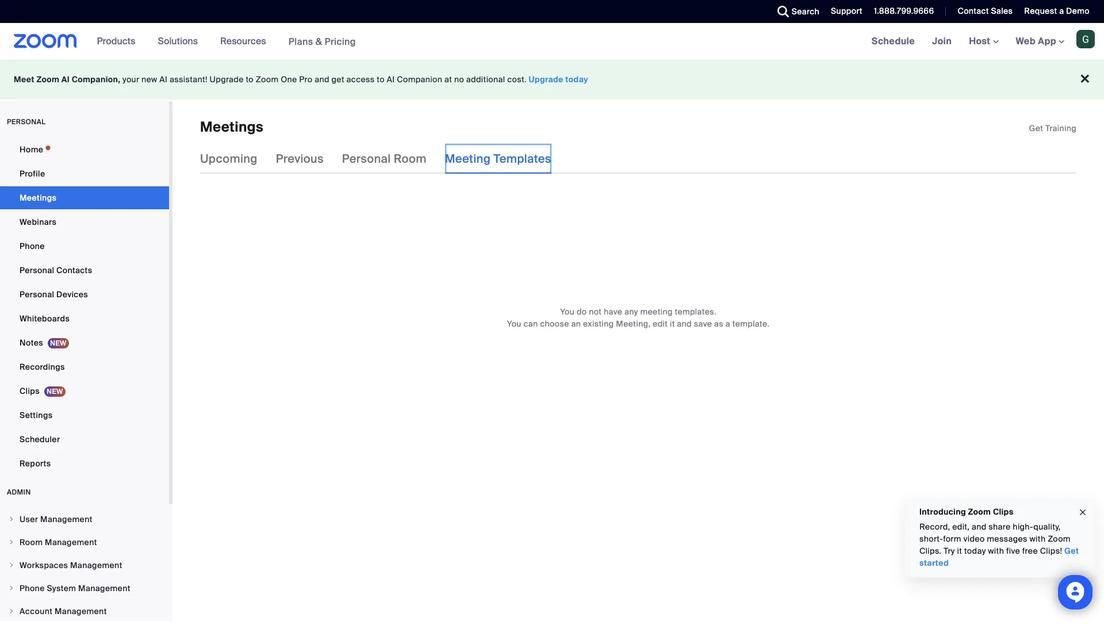 Task type: vqa. For each thing, say whether or not it's contained in the screenshot.
Starred
no



Task type: describe. For each thing, give the bounding box(es) containing it.
an
[[571, 319, 581, 329]]

existing
[[583, 319, 614, 329]]

pro
[[299, 74, 313, 85]]

contact
[[958, 6, 989, 16]]

personal devices
[[20, 289, 88, 300]]

management for workspaces management
[[70, 560, 122, 571]]

profile picture image
[[1077, 30, 1095, 48]]

templates
[[494, 152, 552, 166]]

meetings inside the personal menu 'menu'
[[20, 193, 57, 203]]

get training link
[[1029, 123, 1077, 133]]

home
[[20, 144, 43, 155]]

zoom up edit,
[[968, 507, 991, 517]]

solutions
[[158, 35, 198, 47]]

schedule link
[[863, 23, 924, 60]]

choose
[[540, 319, 569, 329]]

meeting
[[445, 152, 491, 166]]

template.
[[733, 319, 770, 329]]

user
[[20, 514, 38, 525]]

clips link
[[0, 380, 169, 403]]

personal contacts
[[20, 265, 92, 276]]

1.888.799.9666
[[874, 6, 934, 16]]

management for account management
[[55, 606, 107, 617]]

introducing zoom clips
[[920, 507, 1014, 517]]

scheduler link
[[0, 428, 169, 451]]

get training
[[1029, 123, 1077, 133]]

reports
[[20, 458, 51, 469]]

user management
[[20, 514, 92, 525]]

host button
[[969, 35, 999, 47]]

settings link
[[0, 404, 169, 427]]

home link
[[0, 138, 169, 161]]

meet zoom ai companion, your new ai assistant! upgrade to zoom one pro and get access to ai companion at no additional cost. upgrade today
[[14, 74, 589, 85]]

do
[[577, 307, 587, 317]]

management for user management
[[40, 514, 92, 525]]

phone for phone
[[20, 241, 45, 251]]

solutions button
[[158, 23, 203, 60]]

webinars link
[[0, 211, 169, 234]]

phone system management
[[20, 583, 130, 594]]

zoom right meet at the left of page
[[37, 74, 59, 85]]

a inside you do not have any meeting templates. you can choose an existing meeting, edit it and save as a template.
[[726, 319, 731, 329]]

record, edit, and share high-quality, short-form video messages with zoom clips. try it today with five free clips!
[[920, 522, 1071, 556]]

get for get training
[[1029, 123, 1044, 133]]

your
[[123, 74, 139, 85]]

zoom left one
[[256, 74, 279, 85]]

personal for personal devices
[[20, 289, 54, 300]]

web app
[[1016, 35, 1057, 47]]

product information navigation
[[88, 23, 365, 60]]

as
[[715, 319, 724, 329]]

whiteboards
[[20, 314, 70, 324]]

1 ai from the left
[[61, 74, 70, 85]]

personal menu menu
[[0, 138, 169, 476]]

support
[[831, 6, 863, 16]]

&
[[316, 35, 322, 47]]

search
[[792, 6, 820, 17]]

cost.
[[508, 74, 527, 85]]

you do not have any meeting templates. you can choose an existing meeting, edit it and save as a template.
[[507, 307, 770, 329]]

user management menu item
[[0, 509, 169, 530]]

pricing
[[325, 35, 356, 47]]

access
[[347, 74, 375, 85]]

have
[[604, 307, 623, 317]]

0 vertical spatial a
[[1060, 6, 1064, 16]]

no
[[454, 74, 464, 85]]

workspaces management
[[20, 560, 122, 571]]

close image
[[1079, 506, 1088, 519]]

web
[[1016, 35, 1036, 47]]

personal
[[7, 117, 46, 127]]

today inside record, edit, and share high-quality, short-form video messages with zoom clips. try it today with five free clips!
[[965, 546, 986, 556]]

room management menu item
[[0, 532, 169, 553]]

today inside meet zoom ai companion, "footer"
[[566, 74, 589, 85]]

devices
[[56, 289, 88, 300]]

contact sales
[[958, 6, 1013, 16]]

get started link
[[920, 546, 1079, 568]]

search button
[[769, 0, 823, 23]]

right image
[[8, 562, 15, 569]]

record,
[[920, 522, 951, 532]]

free
[[1023, 546, 1038, 556]]

messages
[[987, 534, 1028, 544]]

host
[[969, 35, 993, 47]]

banner containing products
[[0, 23, 1104, 60]]

schedule
[[872, 35, 915, 47]]

workspaces
[[20, 560, 68, 571]]

account
[[20, 606, 53, 617]]

account management menu item
[[0, 601, 169, 621]]

started
[[920, 558, 949, 568]]

meet zoom ai companion, footer
[[0, 60, 1104, 100]]

share
[[989, 522, 1011, 532]]

admin
[[7, 488, 31, 497]]

recordings link
[[0, 356, 169, 379]]

0 horizontal spatial you
[[507, 319, 522, 329]]

admin menu menu
[[0, 509, 169, 621]]

phone link
[[0, 235, 169, 258]]

right image for phone system management
[[8, 585, 15, 592]]

form
[[943, 534, 962, 544]]

resources button
[[220, 23, 271, 60]]

meetings link
[[0, 186, 169, 209]]



Task type: locate. For each thing, give the bounding box(es) containing it.
1 phone from the top
[[20, 241, 45, 251]]

1 horizontal spatial to
[[377, 74, 385, 85]]

edit
[[653, 319, 668, 329]]

upgrade down product information navigation
[[210, 74, 244, 85]]

video
[[964, 534, 985, 544]]

right image for account management
[[8, 608, 15, 615]]

save
[[694, 319, 712, 329]]

it for try
[[958, 546, 963, 556]]

ai left companion,
[[61, 74, 70, 85]]

you left can
[[507, 319, 522, 329]]

0 vertical spatial room
[[394, 152, 427, 166]]

1 vertical spatial get
[[1065, 546, 1079, 556]]

1 vertical spatial a
[[726, 319, 731, 329]]

meeting templates
[[445, 152, 552, 166]]

it for edit
[[670, 319, 675, 329]]

2 right image from the top
[[8, 539, 15, 546]]

right image down right icon
[[8, 585, 15, 592]]

personal contacts link
[[0, 259, 169, 282]]

3 right image from the top
[[8, 585, 15, 592]]

clips
[[20, 386, 40, 396], [993, 507, 1014, 517]]

it right 'try'
[[958, 546, 963, 556]]

2 horizontal spatial ai
[[387, 74, 395, 85]]

1 horizontal spatial with
[[1030, 534, 1046, 544]]

a
[[1060, 6, 1064, 16], [726, 319, 731, 329]]

right image left user
[[8, 516, 15, 523]]

2 upgrade from the left
[[529, 74, 564, 85]]

0 horizontal spatial today
[[566, 74, 589, 85]]

to
[[246, 74, 254, 85], [377, 74, 385, 85]]

right image for user management
[[8, 516, 15, 523]]

with
[[1030, 534, 1046, 544], [988, 546, 1004, 556]]

get left training
[[1029, 123, 1044, 133]]

0 horizontal spatial upgrade
[[210, 74, 244, 85]]

web app button
[[1016, 35, 1065, 47]]

0 vertical spatial personal
[[342, 152, 391, 166]]

1 upgrade from the left
[[210, 74, 244, 85]]

management up workspaces management in the bottom of the page
[[45, 537, 97, 548]]

0 horizontal spatial to
[[246, 74, 254, 85]]

0 horizontal spatial meetings
[[20, 193, 57, 203]]

1 right image from the top
[[8, 516, 15, 523]]

0 vertical spatial with
[[1030, 534, 1046, 544]]

0 vertical spatial you
[[560, 307, 575, 317]]

1 vertical spatial room
[[20, 537, 43, 548]]

1 horizontal spatial and
[[677, 319, 692, 329]]

meetings navigation
[[863, 23, 1104, 60]]

with down messages
[[988, 546, 1004, 556]]

reports link
[[0, 452, 169, 475]]

0 horizontal spatial room
[[20, 537, 43, 548]]

1 vertical spatial and
[[677, 319, 692, 329]]

companion
[[397, 74, 442, 85]]

it right edit
[[670, 319, 675, 329]]

and inside record, edit, and share high-quality, short-form video messages with zoom clips. try it today with five free clips!
[[972, 522, 987, 532]]

management for room management
[[45, 537, 97, 548]]

plans & pricing link
[[289, 35, 356, 47], [289, 35, 356, 47]]

today
[[566, 74, 589, 85], [965, 546, 986, 556]]

0 horizontal spatial clips
[[20, 386, 40, 396]]

0 horizontal spatial get
[[1029, 123, 1044, 133]]

plans & pricing
[[289, 35, 356, 47]]

zoom
[[37, 74, 59, 85], [256, 74, 279, 85], [968, 507, 991, 517], [1048, 534, 1071, 544]]

management up account management menu item
[[78, 583, 130, 594]]

right image inside user management menu item
[[8, 516, 15, 523]]

clips inside the personal menu 'menu'
[[20, 386, 40, 396]]

0 vertical spatial meetings
[[200, 118, 263, 136]]

ai right new
[[160, 74, 168, 85]]

webinars
[[20, 217, 57, 227]]

phone
[[20, 241, 45, 251], [20, 583, 45, 594]]

companion,
[[72, 74, 120, 85]]

assistant!
[[170, 74, 208, 85]]

personal inside tabs of meeting tab list
[[342, 152, 391, 166]]

1 horizontal spatial room
[[394, 152, 427, 166]]

room inside tabs of meeting tab list
[[394, 152, 427, 166]]

it inside you do not have any meeting templates. you can choose an existing meeting, edit it and save as a template.
[[670, 319, 675, 329]]

personal room
[[342, 152, 427, 166]]

1 vertical spatial today
[[965, 546, 986, 556]]

to down resources dropdown button
[[246, 74, 254, 85]]

phone up account
[[20, 583, 45, 594]]

templates.
[[675, 307, 717, 317]]

1 horizontal spatial upgrade
[[529, 74, 564, 85]]

phone down webinars at left
[[20, 241, 45, 251]]

account management
[[20, 606, 107, 617]]

1 horizontal spatial you
[[560, 307, 575, 317]]

zoom up 'clips!'
[[1048, 534, 1071, 544]]

phone system management menu item
[[0, 578, 169, 599]]

phone for phone system management
[[20, 583, 45, 594]]

ai
[[61, 74, 70, 85], [160, 74, 168, 85], [387, 74, 395, 85]]

1 horizontal spatial get
[[1065, 546, 1079, 556]]

0 vertical spatial and
[[315, 74, 330, 85]]

it inside record, edit, and share high-quality, short-form video messages with zoom clips. try it today with five free clips!
[[958, 546, 963, 556]]

clips up share
[[993, 507, 1014, 517]]

you
[[560, 307, 575, 317], [507, 319, 522, 329]]

right image
[[8, 516, 15, 523], [8, 539, 15, 546], [8, 585, 15, 592], [8, 608, 15, 615]]

right image up right icon
[[8, 539, 15, 546]]

system
[[47, 583, 76, 594]]

contacts
[[56, 265, 92, 276]]

clips.
[[920, 546, 942, 556]]

0 vertical spatial it
[[670, 319, 675, 329]]

five
[[1007, 546, 1021, 556]]

personal devices link
[[0, 283, 169, 306]]

personal for personal room
[[342, 152, 391, 166]]

at
[[445, 74, 452, 85]]

scheduler
[[20, 434, 60, 445]]

2 phone from the top
[[20, 583, 45, 594]]

demo
[[1067, 6, 1090, 16]]

management inside menu item
[[70, 560, 122, 571]]

1 vertical spatial clips
[[993, 507, 1014, 517]]

phone inside phone link
[[20, 241, 45, 251]]

profile
[[20, 169, 45, 179]]

quality,
[[1034, 522, 1061, 532]]

room management
[[20, 537, 97, 548]]

sales
[[991, 6, 1013, 16]]

1 to from the left
[[246, 74, 254, 85]]

management up room management
[[40, 514, 92, 525]]

to right access
[[377, 74, 385, 85]]

you left do
[[560, 307, 575, 317]]

try
[[944, 546, 955, 556]]

right image left account
[[8, 608, 15, 615]]

2 vertical spatial and
[[972, 522, 987, 532]]

plans
[[289, 35, 313, 47]]

products button
[[97, 23, 141, 60]]

settings
[[20, 410, 53, 421]]

ai left companion
[[387, 74, 395, 85]]

meetings up webinars at left
[[20, 193, 57, 203]]

zoom inside record, edit, and share high-quality, short-form video messages with zoom clips. try it today with five free clips!
[[1048, 534, 1071, 544]]

it
[[670, 319, 675, 329], [958, 546, 963, 556]]

1 horizontal spatial a
[[1060, 6, 1064, 16]]

join link
[[924, 23, 961, 60]]

banner
[[0, 23, 1104, 60]]

whiteboards link
[[0, 307, 169, 330]]

notes
[[20, 338, 43, 348]]

a right as
[[726, 319, 731, 329]]

0 horizontal spatial and
[[315, 74, 330, 85]]

and left get
[[315, 74, 330, 85]]

get for get started
[[1065, 546, 1079, 556]]

upgrade today link
[[529, 74, 589, 85]]

previous
[[276, 152, 324, 166]]

products
[[97, 35, 135, 47]]

personal for personal contacts
[[20, 265, 54, 276]]

1 vertical spatial it
[[958, 546, 963, 556]]

1 vertical spatial with
[[988, 546, 1004, 556]]

one
[[281, 74, 297, 85]]

zoom logo image
[[14, 34, 77, 48]]

join
[[933, 35, 952, 47]]

and down the templates.
[[677, 319, 692, 329]]

clips up settings
[[20, 386, 40, 396]]

1 horizontal spatial meetings
[[200, 118, 263, 136]]

1 vertical spatial meetings
[[20, 193, 57, 203]]

right image inside account management menu item
[[8, 608, 15, 615]]

meeting
[[641, 307, 673, 317]]

2 to from the left
[[377, 74, 385, 85]]

0 vertical spatial phone
[[20, 241, 45, 251]]

app
[[1038, 35, 1057, 47]]

with up free
[[1030, 534, 1046, 544]]

meetings up upcoming
[[200, 118, 263, 136]]

phone inside phone system management menu item
[[20, 583, 45, 594]]

management down phone system management menu item
[[55, 606, 107, 617]]

2 ai from the left
[[160, 74, 168, 85]]

1 horizontal spatial ai
[[160, 74, 168, 85]]

meet
[[14, 74, 34, 85]]

get inside get started
[[1065, 546, 1079, 556]]

can
[[524, 319, 538, 329]]

0 vertical spatial get
[[1029, 123, 1044, 133]]

get
[[332, 74, 345, 85]]

1 vertical spatial phone
[[20, 583, 45, 594]]

3 ai from the left
[[387, 74, 395, 85]]

room inside menu item
[[20, 537, 43, 548]]

1 vertical spatial personal
[[20, 265, 54, 276]]

0 horizontal spatial a
[[726, 319, 731, 329]]

0 horizontal spatial it
[[670, 319, 675, 329]]

room
[[394, 152, 427, 166], [20, 537, 43, 548]]

upcoming
[[200, 152, 258, 166]]

and
[[315, 74, 330, 85], [677, 319, 692, 329], [972, 522, 987, 532]]

management up phone system management menu item
[[70, 560, 122, 571]]

upgrade right cost.
[[529, 74, 564, 85]]

right image inside phone system management menu item
[[8, 585, 15, 592]]

request
[[1025, 6, 1058, 16]]

request a demo link
[[1016, 0, 1104, 23], [1025, 6, 1090, 16]]

0 horizontal spatial with
[[988, 546, 1004, 556]]

clips!
[[1041, 546, 1063, 556]]

right image inside room management menu item
[[8, 539, 15, 546]]

1 horizontal spatial today
[[965, 546, 986, 556]]

and inside meet zoom ai companion, "footer"
[[315, 74, 330, 85]]

workspaces management menu item
[[0, 555, 169, 576]]

meeting,
[[616, 319, 651, 329]]

management
[[40, 514, 92, 525], [45, 537, 97, 548], [70, 560, 122, 571], [78, 583, 130, 594], [55, 606, 107, 617]]

2 horizontal spatial and
[[972, 522, 987, 532]]

0 vertical spatial today
[[566, 74, 589, 85]]

1 horizontal spatial it
[[958, 546, 963, 556]]

recordings
[[20, 362, 65, 372]]

resources
[[220, 35, 266, 47]]

0 vertical spatial clips
[[20, 386, 40, 396]]

right image for room management
[[8, 539, 15, 546]]

1 horizontal spatial clips
[[993, 507, 1014, 517]]

1 vertical spatial you
[[507, 319, 522, 329]]

4 right image from the top
[[8, 608, 15, 615]]

a left demo
[[1060, 6, 1064, 16]]

0 horizontal spatial ai
[[61, 74, 70, 85]]

notes link
[[0, 331, 169, 354]]

meetings
[[200, 118, 263, 136], [20, 193, 57, 203]]

and inside you do not have any meeting templates. you can choose an existing meeting, edit it and save as a template.
[[677, 319, 692, 329]]

1.888.799.9666 button
[[866, 0, 937, 23], [874, 6, 934, 16]]

get right 'clips!'
[[1065, 546, 1079, 556]]

tabs of meeting tab list
[[200, 144, 570, 174]]

and up video
[[972, 522, 987, 532]]

2 vertical spatial personal
[[20, 289, 54, 300]]

short-
[[920, 534, 943, 544]]



